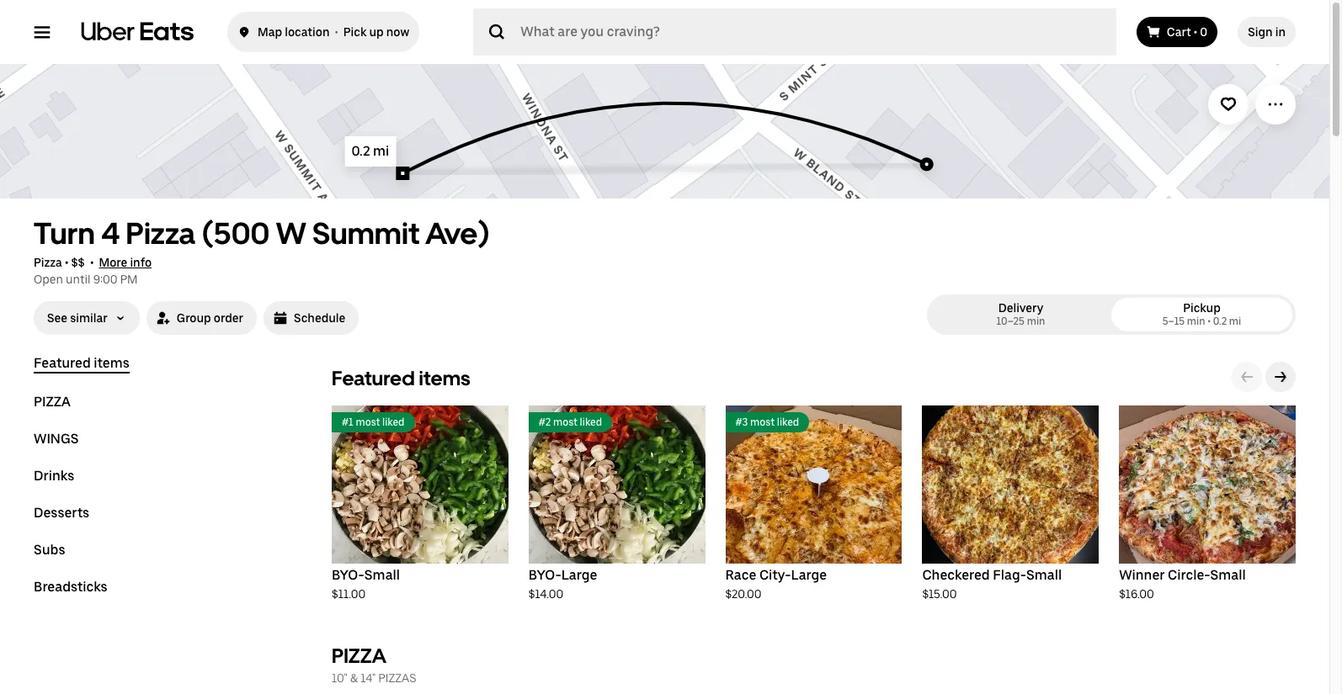 Task type: vqa. For each thing, say whether or not it's contained in the screenshot.


Task type: locate. For each thing, give the bounding box(es) containing it.
byo- inside byo-large $14.00
[[529, 568, 561, 584]]

desserts button
[[34, 505, 89, 522]]

0.2 down pickup
[[1213, 316, 1227, 328]]

1 horizontal spatial 0.2
[[1213, 316, 1227, 328]]

up
[[369, 25, 384, 39]]

0 horizontal spatial pizza
[[34, 256, 62, 269]]

small inside byo-small $11.00
[[364, 568, 400, 584]]

navigation
[[34, 355, 291, 616]]

race city-large $20.00
[[725, 568, 827, 601]]

1 vertical spatial pizza
[[332, 644, 386, 669]]

2 liked from the left
[[580, 417, 602, 429]]

0 horizontal spatial featured items
[[34, 355, 130, 371]]

0 horizontal spatial items
[[94, 355, 130, 371]]

2 horizontal spatial liked
[[777, 417, 799, 429]]

1 small from the left
[[364, 568, 400, 584]]

2 most from the left
[[553, 417, 578, 429]]

1 [object object] radio from the left
[[934, 298, 1108, 332]]

liked right #2
[[580, 417, 602, 429]]

most right #1
[[356, 417, 380, 429]]

•
[[335, 25, 338, 39], [1194, 25, 1198, 39], [65, 256, 69, 269], [90, 256, 94, 269], [1208, 316, 1211, 328]]

0 horizontal spatial [object object] radio
[[934, 298, 1108, 332]]

1 horizontal spatial [object object] radio
[[1115, 298, 1289, 332]]

three dots horizontal button
[[1255, 84, 1296, 125]]

checkered flag-small $15.00
[[922, 568, 1062, 601]]

min down pickup
[[1187, 316, 1206, 328]]

• left pick
[[335, 25, 338, 39]]

byo-
[[332, 568, 364, 584], [529, 568, 561, 584]]

deliver to image
[[237, 22, 251, 42]]

0 vertical spatial pizza
[[126, 216, 196, 252]]

2 horizontal spatial small
[[1210, 568, 1246, 584]]

0 horizontal spatial large
[[561, 568, 597, 584]]

[object Object] radio
[[934, 298, 1108, 332], [1115, 298, 1289, 332]]

0 horizontal spatial byo-
[[332, 568, 364, 584]]

featured items up #1 most liked
[[332, 366, 470, 391]]

pm
[[120, 273, 138, 286]]

pickup 5–15 min • 0.2 mi
[[1163, 301, 1241, 328]]

small inside winner circle-small $16.00
[[1210, 568, 1246, 584]]

delivery
[[999, 301, 1043, 315]]

chevron down small image
[[114, 312, 126, 324]]

What are you craving? text field
[[521, 15, 1096, 49]]

min inside pickup 5–15 min • 0.2 mi
[[1187, 316, 1206, 328]]

2 [object object] radio from the left
[[1115, 298, 1289, 332]]

• left '0'
[[1194, 25, 1198, 39]]

now
[[386, 25, 409, 39]]

pizza for pizza 10" & 14" pizzas
[[332, 644, 386, 669]]

similar
[[70, 312, 108, 325]]

1 vertical spatial pizza
[[34, 256, 62, 269]]

$15.00
[[922, 588, 957, 601]]

byo-small $11.00
[[332, 568, 400, 601]]

1 horizontal spatial large
[[791, 568, 827, 584]]

liked right #1
[[382, 417, 405, 429]]

min down delivery
[[1027, 316, 1045, 328]]

2 large from the left
[[791, 568, 827, 584]]

min inside delivery 10–25 min
[[1027, 316, 1045, 328]]

1 horizontal spatial pizza
[[332, 644, 386, 669]]

liked for small
[[382, 417, 405, 429]]

group order
[[177, 312, 243, 325]]

[object object] radio containing pickup
[[1115, 298, 1289, 332]]

large right race
[[791, 568, 827, 584]]

ave)
[[425, 216, 490, 252]]

0 horizontal spatial 0.2
[[352, 143, 370, 159]]

1 most from the left
[[356, 417, 380, 429]]

small for winner circle-small
[[1210, 568, 1246, 584]]

pizza up wings
[[34, 394, 71, 410]]

• down pickup
[[1208, 316, 1211, 328]]

pizza up info
[[126, 216, 196, 252]]

0.2
[[352, 143, 370, 159], [1213, 316, 1227, 328]]

small
[[364, 568, 400, 584], [1026, 568, 1062, 584], [1210, 568, 1246, 584]]

sign
[[1248, 25, 1273, 39]]

mi
[[373, 143, 389, 159], [1229, 316, 1241, 328]]

byo- for large
[[529, 568, 561, 584]]

pizza up open
[[34, 256, 62, 269]]

1 horizontal spatial mi
[[1229, 316, 1241, 328]]

liked
[[382, 417, 405, 429], [580, 417, 602, 429], [777, 417, 799, 429]]

1 vertical spatial mi
[[1229, 316, 1241, 328]]

1 horizontal spatial liked
[[580, 417, 602, 429]]

until
[[66, 273, 91, 286]]

#2 most liked
[[539, 417, 602, 429]]

most
[[356, 417, 380, 429], [553, 417, 578, 429], [750, 417, 775, 429]]

pizza inside the pizza 10" & 14" pizzas
[[332, 644, 386, 669]]

uber eats home image
[[81, 22, 194, 42]]

1 byo- from the left
[[332, 568, 364, 584]]

0 vertical spatial mi
[[373, 143, 389, 159]]

0 horizontal spatial min
[[1027, 316, 1045, 328]]

2 byo- from the left
[[529, 568, 561, 584]]

• left $$
[[65, 256, 69, 269]]

group order link
[[146, 301, 257, 335]]

1 large from the left
[[561, 568, 597, 584]]

1 horizontal spatial featured
[[332, 366, 415, 391]]

#2
[[539, 417, 551, 429]]

1 liked from the left
[[382, 417, 405, 429]]

10–25
[[997, 316, 1025, 328]]

pizza inside pizza • $$ • more info open until 9:00 pm
[[34, 256, 62, 269]]

pizza inside navigation
[[34, 394, 71, 410]]

desserts
[[34, 505, 89, 521]]

featured inside featured items button
[[34, 355, 91, 371]]

4
[[101, 216, 120, 252]]

0 horizontal spatial featured
[[34, 355, 91, 371]]

0.2 inside pickup 5–15 min • 0.2 mi
[[1213, 316, 1227, 328]]

small inside the checkered flag-small $15.00
[[1026, 568, 1062, 584]]

[object object] radio containing delivery
[[934, 298, 1108, 332]]

delivery 10–25 min
[[997, 301, 1045, 328]]

1 horizontal spatial small
[[1026, 568, 1062, 584]]

featured up #1 most liked
[[332, 366, 415, 391]]

byo- up the $14.00
[[529, 568, 561, 584]]

wings button
[[34, 431, 79, 448]]

main navigation menu image
[[34, 24, 51, 40]]

featured up pizza button
[[34, 355, 91, 371]]

featured
[[34, 355, 91, 371], [332, 366, 415, 391]]

winner
[[1119, 568, 1165, 584]]

liked right #3
[[777, 417, 799, 429]]

$11.00
[[332, 588, 366, 601]]

&
[[350, 672, 358, 685]]

3 small from the left
[[1210, 568, 1246, 584]]

sign in link
[[1238, 17, 1296, 47]]

min
[[1027, 316, 1045, 328], [1187, 316, 1206, 328]]

subs button
[[34, 542, 65, 559]]

0 vertical spatial pizza
[[34, 394, 71, 410]]

byo- inside byo-small $11.00
[[332, 568, 364, 584]]

schedule button
[[264, 301, 359, 335], [264, 301, 359, 335]]

0.2 up summit
[[352, 143, 370, 159]]

$16.00
[[1119, 588, 1154, 601]]

1 min from the left
[[1027, 316, 1045, 328]]

0 horizontal spatial most
[[356, 417, 380, 429]]

1 horizontal spatial byo-
[[529, 568, 561, 584]]

1 horizontal spatial min
[[1187, 316, 1206, 328]]

#1
[[342, 417, 353, 429]]

1 horizontal spatial most
[[553, 417, 578, 429]]

0 horizontal spatial pizza
[[34, 394, 71, 410]]

0 horizontal spatial small
[[364, 568, 400, 584]]

#3 most liked
[[736, 417, 799, 429]]

pizza for pizza
[[34, 394, 71, 410]]

pizza up &
[[332, 644, 386, 669]]

0 horizontal spatial liked
[[382, 417, 405, 429]]

featured items
[[34, 355, 130, 371], [332, 366, 470, 391]]

schedule
[[294, 312, 346, 325]]

2 min from the left
[[1187, 316, 1206, 328]]

pizza
[[34, 394, 71, 410], [332, 644, 386, 669]]

3 most from the left
[[750, 417, 775, 429]]

view more options image
[[1267, 96, 1284, 113]]

large up the $14.00
[[561, 568, 597, 584]]

#3
[[736, 417, 748, 429]]

order
[[214, 312, 243, 325]]

mi up summit
[[373, 143, 389, 159]]

items
[[94, 355, 130, 371], [419, 366, 470, 391]]

most for small
[[356, 417, 380, 429]]

• inside pickup 5–15 min • 0.2 mi
[[1208, 316, 1211, 328]]

pizza
[[126, 216, 196, 252], [34, 256, 62, 269]]

most right #2
[[553, 417, 578, 429]]

large
[[561, 568, 597, 584], [791, 568, 827, 584]]

14"
[[361, 672, 376, 685]]

breadsticks button
[[34, 579, 108, 596]]

see
[[47, 312, 67, 325]]

2 small from the left
[[1026, 568, 1062, 584]]

most right #3
[[750, 417, 775, 429]]

0 vertical spatial 0.2
[[352, 143, 370, 159]]

liked for city-
[[777, 417, 799, 429]]

featured items down the see similar
[[34, 355, 130, 371]]

$20.00
[[725, 588, 762, 601]]

3 liked from the left
[[777, 417, 799, 429]]

cart • 0
[[1167, 25, 1208, 39]]

1 vertical spatial 0.2
[[1213, 316, 1227, 328]]

mi up 'previous' icon
[[1229, 316, 1241, 328]]

location
[[285, 25, 330, 39]]

1 horizontal spatial items
[[419, 366, 470, 391]]

heart outline link
[[1208, 84, 1249, 125]]

subs
[[34, 542, 65, 558]]

5–15
[[1163, 316, 1185, 328]]

byo- up $11.00
[[332, 568, 364, 584]]

2 horizontal spatial most
[[750, 417, 775, 429]]



Task type: describe. For each thing, give the bounding box(es) containing it.
byo-large $14.00
[[529, 568, 597, 601]]

map
[[258, 25, 282, 39]]

wings
[[34, 431, 79, 447]]

more info link
[[99, 256, 152, 269]]

turn
[[34, 216, 95, 252]]

group
[[177, 312, 211, 325]]

drinks button
[[34, 468, 74, 485]]

pizza button
[[34, 394, 71, 411]]

map location • pick up now
[[258, 25, 409, 39]]

pizza • $$ • more info open until 9:00 pm
[[34, 256, 152, 286]]

$$
[[71, 256, 85, 269]]

pizzas
[[378, 672, 417, 685]]

most for city-
[[750, 417, 775, 429]]

city-
[[759, 568, 791, 584]]

pick
[[343, 25, 367, 39]]

add to favorites image
[[1220, 96, 1237, 113]]

circle-
[[1168, 568, 1210, 584]]

open
[[34, 273, 63, 286]]

items inside featured items button
[[94, 355, 130, 371]]

min for delivery
[[1027, 316, 1045, 328]]

previous image
[[1240, 370, 1254, 384]]

small for checkered flag-small
[[1026, 568, 1062, 584]]

see similar
[[47, 312, 108, 325]]

next image
[[1274, 370, 1287, 384]]

w
[[276, 216, 307, 252]]

pickup
[[1183, 301, 1221, 315]]

summit
[[313, 216, 419, 252]]

flag-
[[993, 568, 1026, 584]]

#1 most liked
[[342, 417, 405, 429]]

more
[[99, 256, 127, 269]]

9:00
[[93, 273, 117, 286]]

race
[[725, 568, 756, 584]]

1 horizontal spatial pizza
[[126, 216, 196, 252]]

cart
[[1167, 25, 1191, 39]]

liked for large
[[580, 417, 602, 429]]

large inside byo-large $14.00
[[561, 568, 597, 584]]

$14.00
[[529, 588, 563, 601]]

10"
[[332, 672, 348, 685]]

1 horizontal spatial featured items
[[332, 366, 470, 391]]

navigation containing featured items
[[34, 355, 291, 616]]

info
[[130, 256, 152, 269]]

large inside race city-large $20.00
[[791, 568, 827, 584]]

min for pickup
[[1187, 316, 1206, 328]]

Search for restaurant or cuisine search field
[[473, 8, 1116, 56]]

0
[[1200, 25, 1208, 39]]

byo- for small
[[332, 568, 364, 584]]

mi inside pickup 5–15 min • 0.2 mi
[[1229, 316, 1241, 328]]

0.2 mi
[[352, 143, 389, 159]]

most for large
[[553, 417, 578, 429]]

0 horizontal spatial mi
[[373, 143, 389, 159]]

sign in
[[1248, 25, 1286, 39]]

turn 4 pizza (500 w summit ave)
[[34, 216, 490, 252]]

featured items inside navigation
[[34, 355, 130, 371]]

checkered
[[922, 568, 990, 584]]

drinks
[[34, 468, 74, 484]]

winner circle-small $16.00
[[1119, 568, 1246, 601]]

(500
[[202, 216, 270, 252]]

breadsticks
[[34, 579, 108, 595]]

• right $$
[[90, 256, 94, 269]]

pizza 10" & 14" pizzas
[[332, 644, 417, 685]]

in
[[1275, 25, 1286, 39]]

featured items button
[[34, 355, 130, 374]]



